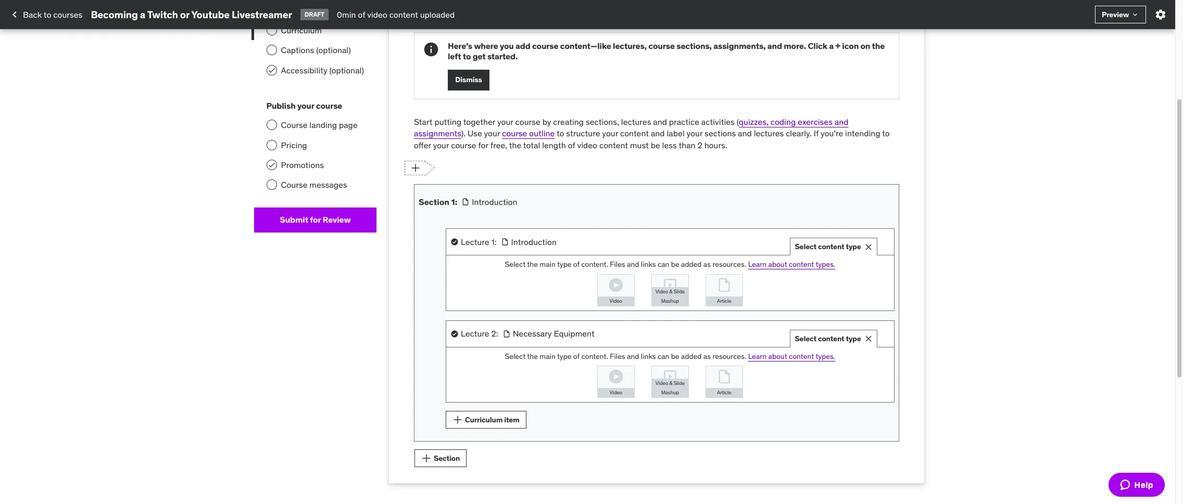 Task type: describe. For each thing, give the bounding box(es) containing it.
course right lectures,
[[649, 41, 675, 51]]

completed image for accessibility (optional)
[[268, 66, 276, 74]]

quizzes, coding exercises and assignments link
[[414, 117, 849, 139]]

start
[[414, 117, 433, 127]]

activities
[[702, 117, 735, 127]]

).
[[461, 128, 466, 139]]

sections, inside here's where you add course content—like lectures, course sections, assignments, and more. click a + icon on the left to get started.
[[677, 41, 712, 51]]

course right add at left
[[532, 41, 559, 51]]

lecture 2:
[[461, 329, 498, 339]]

course outline link
[[502, 128, 555, 139]]

captions (optional) link
[[254, 40, 377, 60]]

add
[[516, 41, 531, 51]]

outline
[[530, 128, 555, 139]]

0 horizontal spatial sections,
[[586, 117, 619, 127]]

completed element inside promotions link
[[267, 160, 277, 170]]

assignments,
[[714, 41, 766, 51]]

0 vertical spatial new curriculum item image
[[408, 161, 423, 176]]

draft
[[305, 10, 324, 18]]

a inside here's where you add course content—like lectures, course sections, assignments, and more. click a + icon on the left to get started.
[[830, 41, 834, 51]]

learn about content types. link for introduction
[[749, 260, 836, 269]]

item
[[504, 416, 520, 425]]

total
[[524, 140, 540, 150]]

curriculum item
[[465, 416, 520, 425]]

clearly.
[[786, 128, 812, 139]]

0 horizontal spatial a
[[140, 8, 145, 21]]

learn for necessary equipment
[[749, 352, 767, 361]]

medium image
[[8, 8, 21, 21]]

by
[[543, 117, 552, 127]]

captions (optional)
[[281, 45, 351, 55]]

course up landing
[[316, 101, 342, 111]]

review
[[323, 215, 351, 225]]

can for necessary equipment
[[658, 352, 670, 361]]

preview button
[[1096, 6, 1147, 23]]

content inside if you're intending to offer your course for free, the total length of video content must be less than 2 hours.
[[600, 140, 628, 150]]

1 vertical spatial introduction
[[511, 237, 557, 247]]

as for necessary equipment
[[704, 352, 711, 361]]

2
[[698, 140, 703, 150]]

or
[[180, 8, 190, 21]]

hours.
[[705, 140, 728, 150]]

necessary equipment
[[513, 329, 595, 339]]

resources. for introduction
[[713, 260, 747, 269]]

curriculum link
[[254, 20, 377, 40]]

added for introduction
[[682, 260, 702, 269]]

xsmall image left "lecture 2:"
[[451, 330, 459, 338]]

dismiss button
[[448, 70, 490, 91]]

label
[[667, 128, 685, 139]]

+
[[836, 41, 841, 51]]

here's where you add course content—like lectures, course sections, assignments, and more. click a + icon on the left to get started.
[[448, 41, 885, 61]]

if
[[814, 128, 819, 139]]

lecture 1:
[[461, 237, 497, 247]]

less
[[663, 140, 677, 150]]

livestreamer
[[232, 8, 292, 21]]

content. for introduction
[[582, 260, 609, 269]]

quizzes, coding exercises and assignments
[[414, 117, 849, 139]]

types. for introduction
[[816, 260, 836, 269]]

equipment
[[554, 329, 595, 339]]

becoming
[[91, 8, 138, 21]]

course for course messages
[[281, 180, 308, 190]]

article button for introduction
[[706, 275, 743, 306]]

course messages link
[[254, 175, 377, 195]]

here's
[[448, 41, 473, 51]]

completed image
[[268, 161, 276, 169]]

quizzes,
[[739, 117, 769, 127]]

article button for necessary equipment
[[706, 367, 743, 398]]

1: for lecture 1:
[[492, 237, 497, 247]]

0 vertical spatial new curriculum item image
[[413, 218, 428, 232]]

course settings image
[[1155, 8, 1168, 21]]

pricing
[[281, 140, 307, 150]]

section button
[[415, 450, 467, 468]]

1 vertical spatial xsmall image
[[503, 330, 511, 338]]

dismiss
[[456, 75, 482, 85]]

film & edit
[[281, 5, 321, 15]]

links for necessary equipment
[[641, 352, 656, 361]]

). use your course outline to structure your content and label your sections and lectures clearly.
[[461, 128, 812, 139]]

0min of video content uploaded
[[337, 9, 455, 20]]

start putting together your course by creating sections, lectures and practice activities (
[[414, 117, 739, 127]]

close image for necessary equipment
[[864, 334, 874, 344]]

links for introduction
[[641, 260, 656, 269]]

video inside if you're intending to offer your course for free, the total length of video content must be less than 2 hours.
[[578, 140, 598, 150]]

select the main type of content. files and links can be added as resources. learn about content types. for introduction
[[505, 260, 836, 269]]

incomplete image for captions (optional)
[[267, 45, 277, 55]]

course messages
[[281, 180, 347, 190]]

back
[[23, 9, 42, 20]]

click
[[808, 41, 828, 51]]

get
[[473, 51, 486, 61]]

main for necessary equipment
[[540, 352, 556, 361]]

submit
[[280, 215, 308, 225]]

youtube
[[191, 8, 230, 21]]

accessibility (optional) link
[[254, 60, 377, 80]]

and inside quizzes, coding exercises and assignments
[[835, 117, 849, 127]]

twitch
[[147, 8, 178, 21]]

completed image for film & edit
[[268, 6, 276, 14]]

new curriculum item image for curriculum item
[[451, 413, 465, 428]]

2:
[[492, 329, 498, 339]]

film
[[281, 5, 297, 15]]

accessibility
[[281, 65, 328, 75]]

course landing page
[[281, 120, 358, 130]]

select content type for necessary equipment
[[795, 334, 862, 344]]

course landing page link
[[254, 115, 377, 135]]

slide for necessary equipment
[[674, 380, 685, 387]]

landing
[[310, 120, 337, 130]]

on
[[861, 41, 871, 51]]

incomplete image for course landing page
[[267, 120, 277, 130]]

learn for introduction
[[749, 260, 767, 269]]

practice
[[669, 117, 700, 127]]

about for introduction
[[769, 260, 788, 269]]

expand image
[[864, 236, 877, 248]]

0 vertical spatial video
[[367, 9, 388, 20]]

must
[[630, 140, 649, 150]]

offer
[[414, 140, 431, 150]]

putting
[[435, 117, 462, 127]]

(optional) for accessibility (optional)
[[330, 65, 364, 75]]

film & edit link
[[254, 0, 377, 20]]

section for section 1:
[[419, 197, 450, 207]]

back to courses
[[23, 9, 83, 20]]

& for introduction
[[670, 288, 673, 295]]

course inside if you're intending to offer your course for free, the total length of video content must be less than 2 hours.
[[451, 140, 476, 150]]

incomplete image for curriculum
[[267, 25, 277, 35]]

page
[[339, 120, 358, 130]]

0min
[[337, 9, 356, 20]]



Task type: vqa. For each thing, say whether or not it's contained in the screenshot.
1st VIDEO & SLIDE MASHUP button
yes



Task type: locate. For each thing, give the bounding box(es) containing it.
1 mashup from the top
[[662, 298, 679, 305]]

0 vertical spatial &
[[299, 5, 304, 15]]

course
[[532, 41, 559, 51], [649, 41, 675, 51], [316, 101, 342, 111], [516, 117, 541, 127], [502, 128, 528, 139], [451, 140, 476, 150]]

be for introduction
[[672, 260, 680, 269]]

0 vertical spatial close image
[[864, 242, 874, 252]]

1 vertical spatial article
[[717, 390, 732, 397]]

1 vertical spatial lecture
[[461, 329, 490, 339]]

files for introduction
[[610, 260, 626, 269]]

course inside 'link'
[[281, 120, 308, 130]]

completed element left film
[[267, 5, 277, 15]]

1 select content type from the top
[[795, 242, 862, 252]]

1 vertical spatial slide
[[674, 380, 685, 387]]

2 files from the top
[[610, 352, 626, 361]]

and inside here's where you add course content—like lectures, course sections, assignments, and more. click a + icon on the left to get started.
[[768, 41, 782, 51]]

select content type for introduction
[[795, 242, 862, 252]]

1 video & slide mashup from the top
[[656, 288, 685, 305]]

1 completed image from the top
[[268, 6, 276, 14]]

1 learn from the top
[[749, 260, 767, 269]]

to left get
[[463, 51, 471, 61]]

1 vertical spatial curriculum
[[465, 416, 503, 425]]

completed element for film
[[267, 5, 277, 15]]

2 completed element from the top
[[267, 65, 277, 75]]

0 vertical spatial (optional)
[[316, 45, 351, 55]]

(
[[737, 117, 739, 127]]

1 vertical spatial 1:
[[492, 237, 497, 247]]

0 horizontal spatial xsmall image
[[503, 330, 511, 338]]

course down ).
[[451, 140, 476, 150]]

promotions link
[[254, 155, 377, 175]]

0 horizontal spatial 1:
[[451, 197, 458, 207]]

completed element inside film & edit "link"
[[267, 5, 277, 15]]

0 vertical spatial learn
[[749, 260, 767, 269]]

0 vertical spatial learn about content types. link
[[749, 260, 836, 269]]

course up course outline link
[[516, 117, 541, 127]]

content. for necessary equipment
[[582, 352, 609, 361]]

your
[[297, 101, 314, 111], [498, 117, 514, 127], [484, 128, 500, 139], [603, 128, 619, 139], [687, 128, 703, 139], [433, 140, 449, 150]]

0 vertical spatial types.
[[816, 260, 836, 269]]

you
[[500, 41, 514, 51]]

the inside if you're intending to offer your course for free, the total length of video content must be less than 2 hours.
[[509, 140, 522, 150]]

1 incomplete image from the top
[[267, 120, 277, 130]]

1 horizontal spatial xsmall image
[[1132, 10, 1140, 19]]

2 incomplete image from the top
[[267, 140, 277, 150]]

files for necessary equipment
[[610, 352, 626, 361]]

3 completed element from the top
[[267, 160, 277, 170]]

to right 'back'
[[44, 9, 51, 20]]

2 types. from the top
[[816, 352, 836, 361]]

2 vertical spatial incomplete image
[[267, 180, 277, 190]]

video & slide mashup for necessary equipment
[[656, 380, 685, 397]]

0 vertical spatial added
[[682, 260, 702, 269]]

2 can from the top
[[658, 352, 670, 361]]

completed element for accessibility
[[267, 65, 277, 75]]

2 close image from the top
[[864, 334, 874, 344]]

1: for section 1:
[[451, 197, 458, 207]]

2 main from the top
[[540, 352, 556, 361]]

1 vertical spatial lectures
[[754, 128, 784, 139]]

0 vertical spatial lectures
[[622, 117, 652, 127]]

0 horizontal spatial curriculum
[[281, 25, 322, 35]]

1 vertical spatial learn about content types. link
[[749, 352, 836, 361]]

length
[[542, 140, 566, 150]]

0 vertical spatial introduction
[[472, 197, 518, 207]]

necessary
[[513, 329, 552, 339]]

1 slide from the top
[[674, 288, 685, 295]]

1 resources. from the top
[[713, 260, 747, 269]]

1 vertical spatial new curriculum item image
[[413, 310, 428, 324]]

2 content. from the top
[[582, 352, 609, 361]]

0 vertical spatial course
[[281, 120, 308, 130]]

1 vertical spatial incomplete image
[[267, 45, 277, 55]]

2 article button from the top
[[706, 367, 743, 398]]

started.
[[488, 51, 518, 61]]

2 lecture from the top
[[461, 329, 490, 339]]

2 video & slide mashup button from the top
[[652, 367, 689, 398]]

course up 'free,' at the left of the page
[[502, 128, 528, 139]]

1 vertical spatial a
[[830, 41, 834, 51]]

incomplete image down publish
[[267, 120, 277, 130]]

incomplete image down livestreamer at the top left of page
[[267, 25, 277, 35]]

video button for introduction
[[598, 275, 634, 306]]

1 vertical spatial new curriculum item image
[[451, 413, 465, 428]]

incomplete image
[[267, 25, 277, 35], [267, 45, 277, 55], [267, 180, 277, 190]]

1 horizontal spatial 1:
[[492, 237, 497, 247]]

1 links from the top
[[641, 260, 656, 269]]

1 added from the top
[[682, 260, 702, 269]]

1 select the main type of content. files and links can be added as resources. learn about content types. from the top
[[505, 260, 836, 269]]

0 vertical spatial a
[[140, 8, 145, 21]]

0 vertical spatial mashup
[[662, 298, 679, 305]]

1 vertical spatial be
[[672, 260, 680, 269]]

1 vertical spatial completed image
[[268, 66, 276, 74]]

added for necessary equipment
[[682, 352, 702, 361]]

where
[[474, 41, 498, 51]]

course
[[281, 120, 308, 130], [281, 180, 308, 190]]

for down the use
[[478, 140, 489, 150]]

left
[[448, 51, 461, 61]]

incomplete image
[[267, 120, 277, 130], [267, 140, 277, 150]]

2 added from the top
[[682, 352, 702, 361]]

lecture for lecture 2:
[[461, 329, 490, 339]]

intending
[[846, 128, 881, 139]]

xsmall image left 'lecture 1:'
[[451, 238, 459, 246]]

move image
[[880, 329, 890, 339]]

1 files from the top
[[610, 260, 626, 269]]

sections
[[705, 128, 736, 139]]

course up pricing
[[281, 120, 308, 130]]

new curriculum item image for section
[[419, 452, 434, 466]]

for inside if you're intending to offer your course for free, the total length of video content must be less than 2 hours.
[[478, 140, 489, 150]]

1 vertical spatial content.
[[582, 352, 609, 361]]

0 vertical spatial about
[[769, 260, 788, 269]]

xsmall image right 'preview'
[[1132, 10, 1140, 19]]

1 vertical spatial &
[[670, 288, 673, 295]]

2 vertical spatial be
[[672, 352, 680, 361]]

for inside button
[[310, 215, 321, 225]]

mashup for necessary equipment
[[662, 390, 679, 397]]

curriculum for curriculum
[[281, 25, 322, 35]]

to inside if you're intending to offer your course for free, the total length of video content must be less than 2 hours.
[[883, 128, 890, 139]]

messages
[[310, 180, 347, 190]]

2 vertical spatial new curriculum item image
[[419, 452, 434, 466]]

0 vertical spatial video button
[[598, 275, 634, 306]]

0 vertical spatial main
[[540, 260, 556, 269]]

and
[[768, 41, 782, 51], [654, 117, 667, 127], [835, 117, 849, 127], [651, 128, 665, 139], [738, 128, 752, 139], [627, 260, 640, 269], [627, 352, 640, 361]]

xsmall image
[[1132, 10, 1140, 19], [503, 330, 511, 338]]

video
[[367, 9, 388, 20], [578, 140, 598, 150]]

uploaded
[[420, 9, 455, 20]]

1 main from the top
[[540, 260, 556, 269]]

1 vertical spatial about
[[769, 352, 788, 361]]

video down "structure"
[[578, 140, 598, 150]]

incomplete image for course messages
[[267, 180, 277, 190]]

completed element inside accessibility (optional) link
[[267, 65, 277, 75]]

2 slide from the top
[[674, 380, 685, 387]]

2 select the main type of content. files and links can be added as resources. learn about content types. from the top
[[505, 352, 836, 361]]

video & slide mashup button for necessary equipment
[[652, 367, 689, 398]]

section
[[419, 197, 450, 207], [434, 454, 460, 464]]

to up length
[[557, 128, 565, 139]]

completed element
[[267, 5, 277, 15], [267, 65, 277, 75], [267, 160, 277, 170]]

1 vertical spatial completed element
[[267, 65, 277, 75]]

1 incomplete image from the top
[[267, 25, 277, 35]]

1 horizontal spatial video
[[578, 140, 598, 150]]

of inside if you're intending to offer your course for free, the total length of video content must be less than 2 hours.
[[568, 140, 576, 150]]

0 vertical spatial as
[[704, 260, 711, 269]]

completed image inside accessibility (optional) link
[[268, 66, 276, 74]]

creating
[[554, 117, 584, 127]]

publish your course
[[267, 101, 342, 111]]

(optional) down captions (optional)
[[330, 65, 364, 75]]

close image for introduction
[[864, 242, 874, 252]]

learn
[[749, 260, 767, 269], [749, 352, 767, 361]]

0 vertical spatial 1:
[[451, 197, 458, 207]]

main for introduction
[[540, 260, 556, 269]]

1 vertical spatial article button
[[706, 367, 743, 398]]

incomplete image inside course messages link
[[267, 180, 277, 190]]

xsmall image right 2:
[[503, 330, 511, 338]]

1 types. from the top
[[816, 260, 836, 269]]

promotions
[[281, 160, 324, 170]]

1 lecture from the top
[[461, 237, 490, 247]]

a
[[140, 8, 145, 21], [830, 41, 834, 51]]

submit for review
[[280, 215, 351, 225]]

1 vertical spatial section
[[434, 454, 460, 464]]

if you're intending to offer your course for free, the total length of video content must be less than 2 hours.
[[414, 128, 890, 150]]

select content type left expand icon
[[795, 242, 862, 252]]

2 learn about content types. link from the top
[[749, 352, 836, 361]]

0 vertical spatial curriculum
[[281, 25, 322, 35]]

use
[[468, 128, 482, 139]]

1 vertical spatial video & slide mashup button
[[652, 367, 689, 398]]

2 vertical spatial &
[[670, 380, 673, 387]]

1 article from the top
[[717, 298, 732, 305]]

2 learn from the top
[[749, 352, 767, 361]]

1 horizontal spatial sections,
[[677, 41, 712, 51]]

content.
[[582, 260, 609, 269], [582, 352, 609, 361]]

completed element left accessibility
[[267, 65, 277, 75]]

you're
[[821, 128, 844, 139]]

completed element left promotions
[[267, 160, 277, 170]]

to right the intending
[[883, 128, 890, 139]]

back to courses link
[[8, 6, 83, 23]]

be
[[651, 140, 661, 150], [672, 260, 680, 269], [672, 352, 680, 361]]

completed image inside film & edit "link"
[[268, 6, 276, 14]]

2 about from the top
[[769, 352, 788, 361]]

1 vertical spatial added
[[682, 352, 702, 361]]

together
[[464, 117, 496, 127]]

1 video button from the top
[[598, 275, 634, 306]]

& for necessary equipment
[[670, 380, 673, 387]]

2 video & slide mashup from the top
[[656, 380, 685, 397]]

course down promotions
[[281, 180, 308, 190]]

learn about content types. link for necessary equipment
[[749, 352, 836, 361]]

to
[[44, 9, 51, 20], [463, 51, 471, 61], [557, 128, 565, 139], [883, 128, 890, 139]]

lectures down coding
[[754, 128, 784, 139]]

0 vertical spatial incomplete image
[[267, 120, 277, 130]]

1 vertical spatial resources.
[[713, 352, 747, 361]]

section for section
[[434, 454, 460, 464]]

accessibility (optional)
[[281, 65, 364, 75]]

video button for necessary equipment
[[598, 367, 634, 398]]

for left review
[[310, 215, 321, 225]]

edit
[[306, 5, 321, 15]]

0 vertical spatial xsmall image
[[1132, 10, 1140, 19]]

new curriculum item image inside section button
[[419, 452, 434, 466]]

a left the +
[[830, 41, 834, 51]]

curriculum down the film & edit
[[281, 25, 322, 35]]

0 vertical spatial files
[[610, 260, 626, 269]]

1 video & slide mashup button from the top
[[652, 275, 689, 306]]

can
[[658, 260, 670, 269], [658, 352, 670, 361]]

0 vertical spatial article
[[717, 298, 732, 305]]

& inside "link"
[[299, 5, 304, 15]]

1 article button from the top
[[706, 275, 743, 306]]

2 links from the top
[[641, 352, 656, 361]]

lecture for lecture 1:
[[461, 237, 490, 247]]

a left twitch
[[140, 8, 145, 21]]

0 vertical spatial section
[[419, 197, 450, 207]]

added
[[682, 260, 702, 269], [682, 352, 702, 361]]

section inside section button
[[434, 454, 460, 464]]

1 vertical spatial types.
[[816, 352, 836, 361]]

files
[[610, 260, 626, 269], [610, 352, 626, 361]]

1 vertical spatial video
[[578, 140, 598, 150]]

1 vertical spatial video & slide mashup
[[656, 380, 685, 397]]

0 vertical spatial select content type
[[795, 242, 862, 252]]

1 vertical spatial (optional)
[[330, 65, 364, 75]]

incomplete image down completed icon
[[267, 180, 277, 190]]

as
[[704, 260, 711, 269], [704, 352, 711, 361]]

0 vertical spatial article button
[[706, 275, 743, 306]]

select content type left expand image
[[795, 334, 862, 344]]

1:
[[451, 197, 458, 207], [492, 237, 497, 247]]

1 horizontal spatial curriculum
[[465, 416, 503, 425]]

1 vertical spatial video button
[[598, 367, 634, 398]]

1 about from the top
[[769, 260, 788, 269]]

curriculum for curriculum item
[[465, 416, 503, 425]]

0 vertical spatial video & slide mashup
[[656, 288, 685, 305]]

2 course from the top
[[281, 180, 308, 190]]

close image
[[864, 242, 874, 252], [864, 334, 874, 344]]

resources. for necessary equipment
[[713, 352, 747, 361]]

0 vertical spatial links
[[641, 260, 656, 269]]

1 horizontal spatial a
[[830, 41, 834, 51]]

xsmall image right section 1:
[[462, 198, 470, 206]]

1 vertical spatial select the main type of content. files and links can be added as resources. learn about content types.
[[505, 352, 836, 361]]

0 vertical spatial sections,
[[677, 41, 712, 51]]

2 mashup from the top
[[662, 390, 679, 397]]

3 incomplete image from the top
[[267, 180, 277, 190]]

0 vertical spatial content.
[[582, 260, 609, 269]]

completed image
[[268, 6, 276, 14], [268, 66, 276, 74]]

1 learn about content types. link from the top
[[749, 260, 836, 269]]

0 vertical spatial incomplete image
[[267, 25, 277, 35]]

select the main type of content. files and links can be added as resources. learn about content types. for necessary equipment
[[505, 352, 836, 361]]

be for necessary equipment
[[672, 352, 680, 361]]

video & slide mashup
[[656, 288, 685, 305], [656, 380, 685, 397]]

completed image left film
[[268, 6, 276, 14]]

1 horizontal spatial for
[[478, 140, 489, 150]]

as for introduction
[[704, 260, 711, 269]]

incomplete image inside the curriculum link
[[267, 25, 277, 35]]

more.
[[784, 41, 807, 51]]

1 vertical spatial links
[[641, 352, 656, 361]]

becoming a twitch or youtube livestreamer
[[91, 8, 292, 21]]

new curriculum item image
[[413, 218, 428, 232], [451, 413, 465, 428], [419, 452, 434, 466]]

new curriculum item image inside curriculum item button
[[451, 413, 465, 428]]

1 vertical spatial can
[[658, 352, 670, 361]]

article
[[717, 298, 732, 305], [717, 390, 732, 397]]

to inside here's where you add course content—like lectures, course sections, assignments, and more. click a + icon on the left to get started.
[[463, 51, 471, 61]]

0 vertical spatial be
[[651, 140, 661, 150]]

&
[[299, 5, 304, 15], [670, 288, 673, 295], [670, 380, 673, 387]]

content—like
[[561, 41, 612, 51]]

1 vertical spatial course
[[281, 180, 308, 190]]

0 vertical spatial lecture
[[461, 237, 490, 247]]

(optional) for captions (optional)
[[316, 45, 351, 55]]

1 close image from the top
[[864, 242, 874, 252]]

curriculum left item
[[465, 416, 503, 425]]

sections, up "structure"
[[586, 117, 619, 127]]

video & slide mashup for introduction
[[656, 288, 685, 305]]

1 as from the top
[[704, 260, 711, 269]]

of
[[358, 9, 365, 20], [568, 140, 576, 150], [574, 260, 580, 269], [574, 352, 580, 361]]

publish
[[267, 101, 296, 111]]

2 resources. from the top
[[713, 352, 747, 361]]

completed image left accessibility
[[268, 66, 276, 74]]

article for introduction
[[717, 298, 732, 305]]

incomplete image inside pricing "link"
[[267, 140, 277, 150]]

than
[[679, 140, 696, 150]]

new curriculum item image
[[408, 161, 423, 176], [413, 310, 428, 324]]

1 vertical spatial files
[[610, 352, 626, 361]]

learn about content types. link
[[749, 260, 836, 269], [749, 352, 836, 361]]

video & slide mashup button for introduction
[[652, 275, 689, 306]]

lectures up the ). use your course outline to structure your content and label your sections and lectures clearly.
[[622, 117, 652, 127]]

0 horizontal spatial for
[[310, 215, 321, 225]]

2 video button from the top
[[598, 367, 634, 398]]

0 vertical spatial resources.
[[713, 260, 747, 269]]

video right 0min
[[367, 9, 388, 20]]

0 vertical spatial slide
[[674, 288, 685, 295]]

incomplete image for pricing
[[267, 140, 277, 150]]

1 vertical spatial mashup
[[662, 390, 679, 397]]

incomplete image up completed icon
[[267, 140, 277, 150]]

your inside if you're intending to offer your course for free, the total length of video content must be less than 2 hours.
[[433, 140, 449, 150]]

1 content. from the top
[[582, 260, 609, 269]]

lectures,
[[613, 41, 647, 51]]

0 horizontal spatial lectures
[[622, 117, 652, 127]]

1 completed element from the top
[[267, 5, 277, 15]]

(optional)
[[316, 45, 351, 55], [330, 65, 364, 75]]

incomplete image inside course landing page 'link'
[[267, 120, 277, 130]]

expand image
[[864, 328, 877, 341]]

types. for necessary equipment
[[816, 352, 836, 361]]

curriculum item button
[[446, 412, 527, 429]]

captions
[[281, 45, 314, 55]]

1 can from the top
[[658, 260, 670, 269]]

xsmall image right 'lecture 1:'
[[501, 238, 509, 246]]

incomplete image left captions
[[267, 45, 277, 55]]

2 completed image from the top
[[268, 66, 276, 74]]

about
[[769, 260, 788, 269], [769, 352, 788, 361]]

preview
[[1103, 10, 1130, 19]]

the inside here's where you add course content—like lectures, course sections, assignments, and more. click a + icon on the left to get started.
[[873, 41, 885, 51]]

article for necessary equipment
[[717, 390, 732, 397]]

1 course from the top
[[281, 120, 308, 130]]

slide for introduction
[[674, 288, 685, 295]]

1 vertical spatial sections,
[[586, 117, 619, 127]]

xsmall image
[[462, 198, 470, 206], [501, 238, 509, 246], [451, 238, 459, 246], [451, 330, 459, 338]]

(optional) up accessibility (optional)
[[316, 45, 351, 55]]

0 vertical spatial can
[[658, 260, 670, 269]]

assignments
[[414, 128, 461, 139]]

xsmall image inside preview dropdown button
[[1132, 10, 1140, 19]]

course for course landing page
[[281, 120, 308, 130]]

1 vertical spatial main
[[540, 352, 556, 361]]

1 horizontal spatial lectures
[[754, 128, 784, 139]]

can for introduction
[[658, 260, 670, 269]]

1 vertical spatial as
[[704, 352, 711, 361]]

icon
[[843, 41, 859, 51]]

2 incomplete image from the top
[[267, 45, 277, 55]]

main
[[540, 260, 556, 269], [540, 352, 556, 361]]

submit for review button
[[254, 208, 377, 233]]

about for necessary equipment
[[769, 352, 788, 361]]

curriculum inside button
[[465, 416, 503, 425]]

select
[[795, 242, 817, 252], [505, 260, 526, 269], [795, 334, 817, 344], [505, 352, 526, 361]]

0 horizontal spatial video
[[367, 9, 388, 20]]

section 1:
[[419, 197, 458, 207]]

0 vertical spatial completed image
[[268, 6, 276, 14]]

2 as from the top
[[704, 352, 711, 361]]

sections, left assignments,
[[677, 41, 712, 51]]

free,
[[491, 140, 508, 150]]

mashup for introduction
[[662, 298, 679, 305]]

be inside if you're intending to offer your course for free, the total length of video content must be less than 2 hours.
[[651, 140, 661, 150]]

1 vertical spatial close image
[[864, 334, 874, 344]]

2 article from the top
[[717, 390, 732, 397]]

slide
[[674, 288, 685, 295], [674, 380, 685, 387]]

incomplete image inside the captions (optional) link
[[267, 45, 277, 55]]

2 select content type from the top
[[795, 334, 862, 344]]

0 vertical spatial for
[[478, 140, 489, 150]]

structure
[[567, 128, 601, 139]]

1 vertical spatial select content type
[[795, 334, 862, 344]]

1 vertical spatial incomplete image
[[267, 140, 277, 150]]



